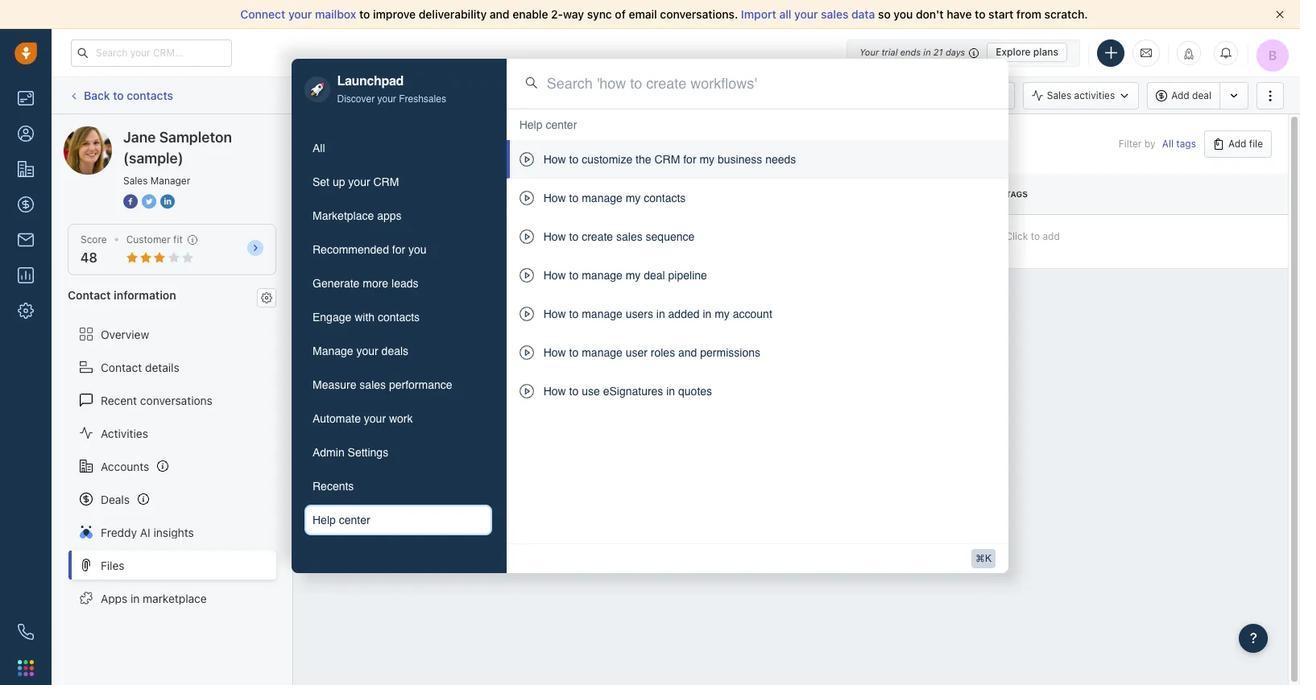 Task type: locate. For each thing, give the bounding box(es) containing it.
to left attach
[[370, 234, 379, 246]]

2 horizontal spatial contacts
[[644, 192, 686, 205]]

send email image
[[1141, 46, 1153, 59]]

how to attach files to contacts?
[[347, 234, 494, 246]]

how for how to manage my deal pipeline
[[544, 269, 566, 282]]

2 horizontal spatial sales
[[821, 7, 849, 21]]

to for how to manage users in added in my account
[[570, 308, 579, 321]]

how
[[544, 153, 566, 166], [544, 192, 566, 205], [544, 231, 566, 244], [347, 234, 367, 246], [544, 269, 566, 282], [544, 308, 566, 321], [544, 347, 566, 360], [544, 385, 566, 398]]

how to attach files to contacts? link
[[347, 233, 494, 250]]

1 vertical spatial sales
[[123, 175, 148, 187]]

my
[[700, 153, 715, 166], [626, 192, 641, 205], [626, 269, 641, 282], [715, 308, 730, 321]]

1 vertical spatial add
[[1229, 138, 1247, 150]]

sales up automate your work
[[360, 378, 386, 391]]

ai
[[140, 526, 150, 540]]

0 horizontal spatial crm
[[374, 175, 399, 188]]

1 vertical spatial crm
[[374, 175, 399, 188]]

enable
[[513, 7, 548, 21]]

to down how to manage my deal pipeline
[[570, 308, 579, 321]]

discover
[[337, 93, 375, 104]]

way
[[563, 7, 584, 21]]

1 vertical spatial contacts
[[644, 192, 686, 205]]

0 vertical spatial files
[[310, 130, 340, 147]]

0 vertical spatial and
[[490, 7, 510, 21]]

0 vertical spatial for
[[684, 153, 697, 166]]

so
[[879, 7, 891, 21]]

generate more leads
[[313, 277, 419, 290]]

for inside list of options list box
[[684, 153, 697, 166]]

manage left the user
[[582, 347, 623, 360]]

contacts
[[127, 88, 173, 102], [644, 192, 686, 205], [378, 311, 420, 324]]

your left mailbox
[[289, 7, 312, 21]]

all tags link
[[1163, 138, 1197, 150]]

0 horizontal spatial add
[[1172, 89, 1190, 101]]

and right roles
[[679, 347, 697, 360]]

your left the deals
[[357, 345, 379, 357]]

deal inside list of options list box
[[644, 269, 665, 282]]

how to create sales sequence
[[544, 231, 695, 244]]

deals
[[382, 345, 409, 357]]

how to manage users in added in my account
[[544, 308, 773, 321]]

and left enable
[[490, 7, 510, 21]]

trial
[[882, 47, 898, 57]]

freshsales
[[399, 93, 446, 104]]

freshworks switcher image
[[18, 661, 34, 677]]

to for how to customize the crm for my business needs
[[570, 153, 579, 166]]

launchpad
[[337, 74, 404, 88]]

tags
[[1006, 190, 1029, 199]]

for right the at the top of the page
[[684, 153, 697, 166]]

1 vertical spatial sales
[[617, 231, 643, 244]]

needs
[[766, 153, 797, 166]]

all
[[780, 7, 792, 21]]

in right the users
[[657, 308, 665, 321]]

1 horizontal spatial sales
[[617, 231, 643, 244]]

2 manage from the top
[[582, 269, 623, 282]]

my left account
[[715, 308, 730, 321]]

up
[[333, 175, 345, 188]]

customer fit
[[126, 234, 183, 246]]

marketplace apps
[[313, 209, 402, 222]]

overview
[[101, 328, 149, 341]]

1 horizontal spatial and
[[679, 347, 697, 360]]

to right the back
[[113, 88, 124, 102]]

help inside list of options list box
[[520, 119, 543, 132]]

1 horizontal spatial files
[[310, 130, 340, 147]]

2 vertical spatial sales
[[360, 378, 386, 391]]

to left the user
[[570, 347, 579, 360]]

for inside button
[[392, 243, 406, 256]]

2-
[[551, 7, 563, 21]]

to down how to create sales sequence on the top
[[570, 269, 579, 282]]

admin settings button
[[305, 437, 492, 468]]

deal
[[1193, 89, 1212, 101], [644, 269, 665, 282]]

to left use
[[570, 385, 579, 398]]

add left file
[[1229, 138, 1247, 150]]

contact up the recent
[[101, 361, 142, 374]]

to left start
[[975, 7, 986, 21]]

you inside button
[[409, 243, 427, 256]]

manage up create
[[582, 192, 623, 205]]

contacts down how to customize the crm for my business needs
[[644, 192, 686, 205]]

add for add deal
[[1172, 89, 1190, 101]]

your down the launchpad
[[378, 93, 396, 104]]

1 horizontal spatial sales
[[1048, 89, 1072, 101]]

sales activities
[[1048, 89, 1116, 101]]

deliverability
[[419, 7, 487, 21]]

to left create
[[570, 231, 579, 244]]

linkedin circled image
[[160, 193, 175, 210]]

sampleton
[[159, 129, 232, 146]]

1 horizontal spatial crm
[[655, 153, 681, 166]]

import all your sales data link
[[741, 7, 879, 21]]

1 manage from the top
[[582, 192, 623, 205]]

sync
[[587, 7, 612, 21]]

to left add
[[1031, 230, 1041, 242]]

1 horizontal spatial add
[[1229, 138, 1247, 150]]

0 vertical spatial deal
[[1193, 89, 1212, 101]]

4 manage from the top
[[582, 347, 623, 360]]

1 vertical spatial for
[[392, 243, 406, 256]]

help
[[520, 119, 543, 132], [520, 119, 543, 132], [313, 514, 336, 527]]

add down what's new image
[[1172, 89, 1190, 101]]

contacts up the manage your deals button
[[378, 311, 420, 324]]

measure sales performance button
[[305, 370, 492, 400]]

back to contacts link
[[68, 83, 174, 108]]

sales
[[1048, 89, 1072, 101], [123, 175, 148, 187]]

0 vertical spatial you
[[894, 7, 913, 21]]

to for back to contacts
[[113, 88, 124, 102]]

help center button
[[305, 505, 492, 536]]

add
[[1043, 230, 1060, 242]]

3 manage from the top
[[582, 308, 623, 321]]

1 vertical spatial you
[[409, 243, 427, 256]]

contact information
[[68, 289, 176, 302]]

to left customize
[[570, 153, 579, 166]]

contact for contact details
[[101, 361, 142, 374]]

sales inside the jane sampleton (sample) sales manager
[[123, 175, 148, 187]]

sales right create
[[617, 231, 643, 244]]

performance
[[389, 378, 453, 391]]

0 horizontal spatial for
[[392, 243, 406, 256]]

improve
[[373, 7, 416, 21]]

how inside "link"
[[347, 234, 367, 246]]

0 vertical spatial add
[[1172, 89, 1190, 101]]

call link
[[710, 82, 759, 109]]

you
[[894, 7, 913, 21], [409, 243, 427, 256]]

0 horizontal spatial sales
[[360, 378, 386, 391]]

files up apps
[[101, 559, 125, 573]]

0 vertical spatial contacts
[[127, 88, 173, 102]]

tab list
[[305, 133, 492, 536]]

deal down what's new image
[[1193, 89, 1212, 101]]

your trial ends in 21 days
[[860, 47, 966, 57]]

contact down 48 button
[[68, 289, 111, 302]]

0 horizontal spatial and
[[490, 7, 510, 21]]

1 horizontal spatial deal
[[1193, 89, 1212, 101]]

0 horizontal spatial sales
[[123, 175, 148, 187]]

accounts
[[101, 460, 149, 474]]

facebook circled image
[[123, 193, 138, 210]]

press-command-k-to-open-and-close element
[[972, 550, 996, 569]]

all right by on the right top of the page
[[1163, 138, 1174, 150]]

1 horizontal spatial for
[[684, 153, 697, 166]]

center inside help center heading
[[546, 119, 577, 132]]

for
[[684, 153, 697, 166], [392, 243, 406, 256]]

1 vertical spatial contact
[[101, 361, 142, 374]]

owner
[[608, 190, 640, 200]]

list of options list box
[[507, 109, 1009, 411]]

your inside the launchpad discover your freshsales
[[378, 93, 396, 104]]

0 vertical spatial crm
[[655, 153, 681, 166]]

1 vertical spatial files
[[101, 559, 125, 573]]

1 horizontal spatial contacts
[[378, 311, 420, 324]]

engage
[[313, 311, 352, 324]]

contacts down search your crm... text field
[[127, 88, 173, 102]]

⌘
[[976, 553, 986, 565]]

Search your CRM... text field
[[71, 39, 232, 66]]

all up set
[[313, 141, 325, 154]]

help center inside list of options list box
[[520, 119, 577, 132]]

help center heading inside list of options list box
[[520, 117, 577, 133]]

crm up apps
[[374, 175, 399, 188]]

contacts inside list of options list box
[[644, 192, 686, 205]]

crm right the at the top of the page
[[655, 153, 681, 166]]

0 horizontal spatial you
[[409, 243, 427, 256]]

0 horizontal spatial all
[[313, 141, 325, 154]]

crm
[[655, 153, 681, 166], [374, 175, 399, 188]]

how for how to manage user roles and permissions
[[544, 347, 566, 360]]

automate your work button
[[305, 403, 492, 434]]

help center heading
[[520, 117, 577, 133], [520, 117, 577, 133]]

files up set
[[310, 130, 340, 147]]

0 horizontal spatial contacts
[[127, 88, 173, 102]]

contact details
[[101, 361, 180, 374]]

admin settings
[[313, 446, 389, 459]]

how for how to attach files to contacts?
[[347, 234, 367, 246]]

contacts inside button
[[378, 311, 420, 324]]

sales up facebook circled image on the top left
[[123, 175, 148, 187]]

how for how to customize the crm for my business needs
[[544, 153, 566, 166]]

filter by all tags
[[1119, 138, 1197, 150]]

to for how to manage user roles and permissions
[[570, 347, 579, 360]]

0 horizontal spatial deal
[[644, 269, 665, 282]]

don't
[[916, 7, 944, 21]]

for left "files"
[[392, 243, 406, 256]]

sales left activities
[[1048, 89, 1072, 101]]

to left owner at top
[[570, 192, 579, 205]]

with
[[355, 311, 375, 324]]

fit
[[173, 234, 183, 246]]

2 vertical spatial contacts
[[378, 311, 420, 324]]

business
[[718, 153, 763, 166]]

contacts for back to contacts
[[127, 88, 173, 102]]

1 vertical spatial and
[[679, 347, 697, 360]]

manage down brad
[[582, 269, 623, 282]]

contacts for engage with contacts
[[378, 311, 420, 324]]

your
[[289, 7, 312, 21], [795, 7, 819, 21], [378, 93, 396, 104], [348, 175, 370, 188], [357, 345, 379, 357], [364, 412, 386, 425]]

scratch.
[[1045, 7, 1089, 21]]

quotes
[[679, 385, 713, 398]]

to inside back to contacts link
[[113, 88, 124, 102]]

(sample)
[[123, 150, 183, 167]]

how to use esignatures in quotes
[[544, 385, 713, 398]]

to for click to add
[[1031, 230, 1041, 242]]

filter
[[1119, 138, 1142, 150]]

0 vertical spatial sales
[[821, 7, 849, 21]]

manage left the users
[[582, 308, 623, 321]]

and
[[490, 7, 510, 21], [679, 347, 697, 360]]

set up your crm
[[313, 175, 399, 188]]

k
[[986, 553, 992, 565]]

0 vertical spatial contact
[[68, 289, 111, 302]]

help center inside button
[[313, 514, 370, 527]]

brad klo
[[608, 235, 647, 247]]

sales left data
[[821, 7, 849, 21]]

to for how to create sales sequence
[[570, 231, 579, 244]]

1 vertical spatial deal
[[644, 269, 665, 282]]

click
[[1006, 230, 1029, 242]]

your right all
[[795, 7, 819, 21]]

deal left pipeline
[[644, 269, 665, 282]]



Task type: describe. For each thing, give the bounding box(es) containing it.
deals
[[101, 493, 130, 507]]

your
[[860, 47, 880, 57]]

admin
[[313, 446, 345, 459]]

to for how to use esignatures in quotes
[[570, 385, 579, 398]]

sequence
[[646, 231, 695, 244]]

add for add file
[[1229, 138, 1247, 150]]

add file button
[[1205, 131, 1273, 158]]

contact for contact information
[[68, 289, 111, 302]]

jane sampleton (sample) sales manager
[[123, 129, 232, 187]]

settings
[[348, 446, 389, 459]]

call button
[[710, 82, 759, 109]]

phone image
[[18, 625, 34, 641]]

recents
[[313, 480, 354, 493]]

in right added
[[703, 308, 712, 321]]

1 horizontal spatial you
[[894, 7, 913, 21]]

explore
[[996, 46, 1031, 58]]

manage for contacts
[[582, 192, 623, 205]]

email button
[[645, 82, 702, 109]]

attach
[[382, 234, 412, 246]]

klo
[[632, 235, 647, 247]]

name
[[310, 190, 334, 200]]

to right mailbox
[[359, 7, 370, 21]]

in left quotes
[[667, 385, 676, 398]]

apps
[[101, 592, 128, 606]]

call
[[734, 89, 751, 101]]

connect your mailbox link
[[241, 7, 359, 21]]

activities
[[101, 427, 148, 441]]

freddy
[[101, 526, 137, 540]]

explore plans link
[[988, 43, 1068, 62]]

mng settings image
[[261, 292, 272, 304]]

launchpad discover your freshsales
[[337, 74, 446, 104]]

engage with contacts
[[313, 311, 420, 324]]

help inside button
[[313, 514, 336, 527]]

my down klo
[[626, 269, 641, 282]]

in left 21
[[924, 47, 931, 57]]

sales inside list of options list box
[[617, 231, 643, 244]]

manage for in
[[582, 308, 623, 321]]

your inside button
[[357, 345, 379, 357]]

from
[[1017, 7, 1042, 21]]

connect your mailbox to improve deliverability and enable 2-way sync of email conversations. import all your sales data so you don't have to start from scratch.
[[241, 7, 1089, 21]]

esignatures
[[603, 385, 664, 398]]

manage your deals button
[[305, 336, 492, 366]]

what's new image
[[1184, 48, 1195, 59]]

permissions
[[701, 347, 761, 360]]

how to customize the crm for my business needs
[[544, 153, 797, 166]]

0 horizontal spatial files
[[101, 559, 125, 573]]

automate
[[313, 412, 361, 425]]

to for how to attach files to contacts?
[[370, 234, 379, 246]]

days
[[946, 47, 966, 57]]

to right "files"
[[437, 234, 446, 246]]

contacts?
[[449, 234, 494, 246]]

0 vertical spatial sales
[[1048, 89, 1072, 101]]

roles
[[651, 347, 676, 360]]

of
[[615, 7, 626, 21]]

to for how to manage my contacts
[[570, 192, 579, 205]]

manager
[[151, 175, 190, 187]]

recommended for you button
[[305, 234, 492, 265]]

import
[[741, 7, 777, 21]]

measure
[[313, 378, 357, 391]]

1 horizontal spatial all
[[1163, 138, 1174, 150]]

tags
[[1177, 138, 1197, 150]]

have
[[947, 7, 972, 21]]

the
[[636, 153, 652, 166]]

measure sales performance
[[313, 378, 453, 391]]

my left 'business'
[[700, 153, 715, 166]]

manage for deal
[[582, 269, 623, 282]]

engage with contacts button
[[305, 302, 492, 333]]

plans
[[1034, 46, 1059, 58]]

data
[[852, 7, 876, 21]]

email
[[629, 7, 658, 21]]

marketplace apps button
[[305, 200, 492, 231]]

how for how to use esignatures in quotes
[[544, 385, 566, 398]]

information
[[114, 289, 176, 302]]

Search 'how to create workflows' field
[[547, 73, 990, 94]]

set
[[313, 175, 330, 188]]

sales inside button
[[360, 378, 386, 391]]

how for how to create sales sequence
[[544, 231, 566, 244]]

phone element
[[10, 617, 42, 649]]

recommended for you
[[313, 243, 427, 256]]

create
[[582, 231, 613, 244]]

add deal
[[1172, 89, 1212, 101]]

automate your work
[[313, 412, 413, 425]]

user
[[626, 347, 648, 360]]

all button
[[305, 133, 492, 163]]

how for how to manage users in added in my account
[[544, 308, 566, 321]]

jane
[[123, 129, 156, 146]]

tab list containing all
[[305, 133, 492, 536]]

details
[[145, 361, 180, 374]]

customer
[[126, 234, 171, 246]]

deal inside button
[[1193, 89, 1212, 101]]

mailbox
[[315, 7, 356, 21]]

center inside help center button
[[339, 514, 370, 527]]

21
[[934, 47, 944, 57]]

recents button
[[305, 471, 492, 502]]

crm inside 'button'
[[374, 175, 399, 188]]

and inside list of options list box
[[679, 347, 697, 360]]

freddy ai insights
[[101, 526, 194, 540]]

users
[[626, 308, 654, 321]]

set up your crm button
[[305, 166, 492, 197]]

crm inside list of options list box
[[655, 153, 681, 166]]

manage
[[313, 345, 354, 357]]

pipeline
[[669, 269, 708, 282]]

your left work
[[364, 412, 386, 425]]

close image
[[1277, 10, 1285, 19]]

manage for roles
[[582, 347, 623, 360]]

recommended
[[313, 243, 389, 256]]

insights
[[154, 526, 194, 540]]

your right up
[[348, 175, 370, 188]]

in right apps
[[131, 592, 140, 606]]

brad
[[608, 235, 629, 247]]

apps
[[377, 209, 402, 222]]

marketplace
[[313, 209, 374, 222]]

conversations.
[[660, 7, 738, 21]]

twitter circled image
[[142, 193, 156, 210]]

how for how to manage my contacts
[[544, 192, 566, 205]]

account
[[733, 308, 773, 321]]

email
[[669, 89, 693, 101]]

use
[[582, 385, 600, 398]]

conversations
[[140, 394, 213, 407]]

to for how to manage my deal pipeline
[[570, 269, 579, 282]]

all inside all button
[[313, 141, 325, 154]]

my down the at the top of the page
[[626, 192, 641, 205]]

click to add
[[1006, 230, 1060, 242]]



Task type: vqa. For each thing, say whether or not it's contained in the screenshot.
right the deal
yes



